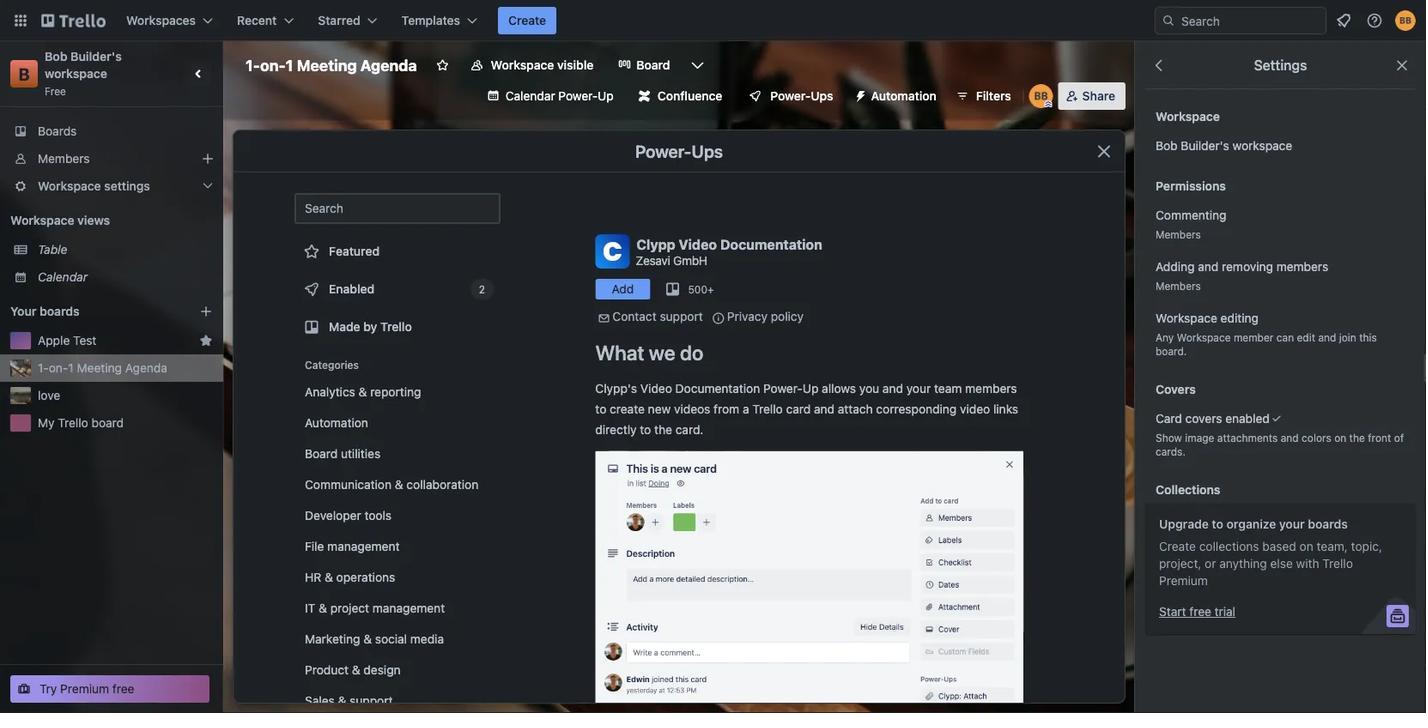 Task type: vqa. For each thing, say whether or not it's contained in the screenshot.
links
yes



Task type: locate. For each thing, give the bounding box(es) containing it.
0 vertical spatial boards
[[40, 304, 80, 319]]

workspace
[[45, 67, 107, 81], [1233, 139, 1293, 153]]

starred button
[[308, 7, 388, 34]]

templates button
[[391, 7, 488, 34]]

hr & operations link
[[295, 564, 501, 592]]

bob builder (bobbuilder40) image right filters
[[1029, 84, 1053, 108]]

0 vertical spatial 1-on-1 meeting agenda
[[246, 56, 417, 74]]

my trello board
[[38, 416, 124, 430]]

1 horizontal spatial builder's
[[1181, 139, 1230, 153]]

my
[[38, 416, 55, 430]]

2 vertical spatial members
[[1156, 280, 1201, 292]]

workspace settings button
[[0, 173, 223, 200]]

bob inside bob builder's workspace free
[[45, 49, 67, 64]]

show image attachments and colors on the front of cards.
[[1156, 432, 1404, 458]]

0 vertical spatial support
[[660, 310, 703, 324]]

0 vertical spatial power-ups
[[771, 89, 834, 103]]

0 horizontal spatial bob
[[45, 49, 67, 64]]

to up collections
[[1212, 517, 1224, 532]]

members inside adding and removing members members
[[1156, 280, 1201, 292]]

0 horizontal spatial on-
[[49, 361, 68, 375]]

0 vertical spatial bob builder's workspace link
[[45, 49, 125, 81]]

workspace views
[[10, 213, 110, 228]]

1 vertical spatial free
[[112, 682, 134, 696]]

0 horizontal spatial power-ups
[[635, 141, 723, 161]]

upgrade
[[1159, 517, 1209, 532]]

and inside adding and removing members members
[[1198, 260, 1219, 274]]

agenda left star or unstar board icon at the left
[[361, 56, 417, 74]]

1 vertical spatial ups
[[692, 141, 723, 161]]

0 horizontal spatial support
[[350, 694, 393, 708]]

premium down project,
[[1159, 574, 1208, 588]]

enabled
[[329, 282, 375, 296]]

1- up love
[[38, 361, 49, 375]]

trello right the a
[[753, 402, 783, 417]]

Search text field
[[295, 193, 501, 224]]

1- inside board name text box
[[246, 56, 260, 74]]

0 vertical spatial 1
[[286, 56, 293, 74]]

1 vertical spatial management
[[373, 602, 445, 616]]

0 vertical spatial calendar
[[506, 89, 555, 103]]

documentation up 'privacy policy'
[[720, 236, 823, 253]]

sm image
[[710, 310, 727, 327]]

open information menu image
[[1366, 12, 1383, 29]]

image
[[1185, 432, 1215, 444]]

0 vertical spatial video
[[679, 236, 717, 253]]

1 horizontal spatial board
[[637, 58, 670, 72]]

builder's down back to home "image"
[[71, 49, 122, 64]]

free inside button
[[112, 682, 134, 696]]

calendar inside calendar power-up link
[[506, 89, 555, 103]]

1 horizontal spatial workspace
[[1233, 139, 1293, 153]]

0 horizontal spatial the
[[654, 423, 672, 437]]

workspace inside button
[[491, 58, 554, 72]]

builder's inside bob builder's workspace free
[[71, 49, 122, 64]]

upgrade to organize your boards create collections based on team, topic, project, or anything else with trello premium
[[1159, 517, 1383, 588]]

workspace up 'bob builder's workspace'
[[1156, 109, 1220, 124]]

1 vertical spatial create
[[1159, 540, 1196, 554]]

+
[[708, 283, 714, 295]]

1 vertical spatial 1-on-1 meeting agenda
[[38, 361, 167, 375]]

on right colors
[[1335, 432, 1347, 444]]

test
[[73, 334, 96, 348]]

the left front
[[1350, 432, 1365, 444]]

workspace up board.
[[1177, 331, 1231, 344]]

with
[[1296, 557, 1320, 571]]

1 vertical spatial builder's
[[1181, 139, 1230, 153]]

members up the links
[[965, 382, 1017, 396]]

& right hr
[[325, 571, 333, 585]]

1 vertical spatial meeting
[[77, 361, 122, 375]]

0 vertical spatial bob
[[45, 49, 67, 64]]

premium inside button
[[60, 682, 109, 696]]

on up the with
[[1300, 540, 1314, 554]]

up left confluence icon
[[598, 89, 614, 103]]

product & design
[[305, 663, 401, 678]]

try premium free button
[[10, 676, 210, 703]]

settings
[[104, 179, 150, 193]]

bob up "free"
[[45, 49, 67, 64]]

& right sales in the bottom of the page
[[338, 694, 346, 708]]

your boards with 4 items element
[[10, 301, 173, 322]]

0 vertical spatial your
[[907, 382, 931, 396]]

support down design
[[350, 694, 393, 708]]

board up confluence icon
[[637, 58, 670, 72]]

boards up team,
[[1308, 517, 1348, 532]]

create
[[508, 13, 546, 27], [1159, 540, 1196, 554]]

0 horizontal spatial create
[[508, 13, 546, 27]]

1 horizontal spatial 1-
[[246, 56, 260, 74]]

0 horizontal spatial agenda
[[125, 361, 167, 375]]

calendar down table
[[38, 270, 88, 284]]

1 horizontal spatial sm image
[[847, 82, 871, 106]]

what
[[595, 341, 645, 365]]

add board image
[[199, 305, 213, 319]]

to up directly at the bottom of the page
[[595, 402, 607, 417]]

video up the new
[[641, 382, 672, 396]]

1
[[286, 56, 293, 74], [68, 361, 74, 375]]

workspace inside dropdown button
[[38, 179, 101, 193]]

1-on-1 meeting agenda
[[246, 56, 417, 74], [38, 361, 167, 375]]

free right try
[[112, 682, 134, 696]]

your up based in the right of the page
[[1279, 517, 1305, 532]]

meeting down starred in the top left of the page
[[297, 56, 357, 74]]

0 vertical spatial agenda
[[361, 56, 417, 74]]

1 horizontal spatial ups
[[811, 89, 834, 103]]

video inside clypp's video documentation power-up allows you and your team members to create new videos from a trello card and attach corresponding video links directly to the card.
[[641, 382, 672, 396]]

cards.
[[1156, 446, 1186, 458]]

1 horizontal spatial support
[[660, 310, 703, 324]]

create
[[610, 402, 645, 417]]

workspace up calendar power-up link at the top of page
[[491, 58, 554, 72]]

builder's up permissions
[[1181, 139, 1230, 153]]

members
[[1277, 260, 1329, 274], [965, 382, 1017, 396]]

can
[[1277, 331, 1294, 344]]

1 vertical spatial board
[[305, 447, 338, 461]]

1 horizontal spatial your
[[1279, 517, 1305, 532]]

& inside 'link'
[[359, 385, 367, 399]]

0 vertical spatial members
[[1277, 260, 1329, 274]]

1 vertical spatial bob
[[1156, 139, 1178, 153]]

on- down apple
[[49, 361, 68, 375]]

0 horizontal spatial to
[[595, 402, 607, 417]]

this
[[1360, 331, 1377, 344]]

free
[[45, 85, 66, 97]]

board left utilities
[[305, 447, 338, 461]]

trello inside made by trello link
[[380, 320, 412, 334]]

1 vertical spatial 1-
[[38, 361, 49, 375]]

bob builder's workspace free
[[45, 49, 125, 97]]

anything
[[1220, 557, 1267, 571]]

0 vertical spatial free
[[1190, 605, 1212, 619]]

1 horizontal spatial 1
[[286, 56, 293, 74]]

star or unstar board image
[[436, 58, 450, 72]]

1 horizontal spatial to
[[640, 423, 651, 437]]

0 vertical spatial automation
[[871, 89, 937, 103]]

1 horizontal spatial power-ups
[[771, 89, 834, 103]]

meeting inside board name text box
[[297, 56, 357, 74]]

1- down recent
[[246, 56, 260, 74]]

0 horizontal spatial 1-on-1 meeting agenda
[[38, 361, 167, 375]]

0 vertical spatial on
[[1335, 432, 1347, 444]]

marketing & social media link
[[295, 626, 501, 654]]

bob builder's workspace link
[[45, 49, 125, 81], [1146, 131, 1416, 161]]

workspace up "free"
[[45, 67, 107, 81]]

1 vertical spatial on
[[1300, 540, 1314, 554]]

ups down "confluence"
[[692, 141, 723, 161]]

on inside 'show image attachments and colors on the front of cards.'
[[1335, 432, 1347, 444]]

management inside "link"
[[373, 602, 445, 616]]

1 horizontal spatial on-
[[260, 56, 286, 74]]

front
[[1368, 432, 1392, 444]]

1 down 'apple test'
[[68, 361, 74, 375]]

directly
[[595, 423, 637, 437]]

1-on-1 meeting agenda down apple test link
[[38, 361, 167, 375]]

1 horizontal spatial on
[[1335, 432, 1347, 444]]

2 horizontal spatial to
[[1212, 517, 1224, 532]]

1 vertical spatial to
[[640, 423, 651, 437]]

0 horizontal spatial ups
[[692, 141, 723, 161]]

management down hr & operations link
[[373, 602, 445, 616]]

privacy policy link
[[727, 310, 804, 324]]

trello right my
[[58, 416, 88, 430]]

workspace up any in the top of the page
[[1156, 311, 1218, 325]]

automation inside button
[[871, 89, 937, 103]]

0 vertical spatial ups
[[811, 89, 834, 103]]

& right it
[[319, 602, 327, 616]]

members down commenting
[[1156, 228, 1201, 240]]

sm image down the add button
[[595, 310, 613, 327]]

confluence icon image
[[639, 90, 651, 102]]

adding
[[1156, 260, 1195, 274]]

your inside upgrade to organize your boards create collections based on team, topic, project, or anything else with trello premium
[[1279, 517, 1305, 532]]

workspace up workspace views
[[38, 179, 101, 193]]

workspace settings
[[38, 179, 150, 193]]

trello right "by"
[[380, 320, 412, 334]]

1 horizontal spatial meeting
[[297, 56, 357, 74]]

1-
[[246, 56, 260, 74], [38, 361, 49, 375]]

0 vertical spatial workspace
[[45, 67, 107, 81]]

0 horizontal spatial sm image
[[595, 310, 613, 327]]

sm image
[[847, 82, 871, 106], [595, 310, 613, 327]]

0 horizontal spatial builder's
[[71, 49, 122, 64]]

starred icon image
[[199, 334, 213, 348]]

love link
[[38, 387, 213, 404]]

builder's for bob builder's workspace
[[1181, 139, 1230, 153]]

calendar power-up link
[[476, 82, 624, 110]]

media
[[410, 632, 444, 647]]

& down board utilities link at bottom
[[395, 478, 403, 492]]

1 horizontal spatial 1-on-1 meeting agenda
[[246, 56, 417, 74]]

& left social
[[363, 632, 372, 647]]

trello inside clypp's video documentation power-up allows you and your team members to create new videos from a trello card and attach corresponding video links directly to the card.
[[753, 402, 783, 417]]

2 vertical spatial to
[[1212, 517, 1224, 532]]

0 horizontal spatial board
[[305, 447, 338, 461]]

1 vertical spatial workspace
[[1233, 139, 1293, 153]]

0 vertical spatial 1-
[[246, 56, 260, 74]]

1 vertical spatial members
[[965, 382, 1017, 396]]

builder's for bob builder's workspace free
[[71, 49, 122, 64]]

1 vertical spatial boards
[[1308, 517, 1348, 532]]

0 vertical spatial bob builder (bobbuilder40) image
[[1395, 10, 1416, 31]]

workspace visible
[[491, 58, 594, 72]]

&
[[359, 385, 367, 399], [395, 478, 403, 492], [325, 571, 333, 585], [319, 602, 327, 616], [363, 632, 372, 647], [352, 663, 360, 678], [338, 694, 346, 708]]

0 horizontal spatial 1-
[[38, 361, 49, 375]]

members down boards
[[38, 152, 90, 166]]

0 vertical spatial create
[[508, 13, 546, 27]]

0 horizontal spatial members
[[965, 382, 1017, 396]]

0 vertical spatial premium
[[1159, 574, 1208, 588]]

bob builder's workspace link up "free"
[[45, 49, 125, 81]]

create up project,
[[1159, 540, 1196, 554]]

management up operations
[[327, 540, 400, 554]]

sales
[[305, 694, 335, 708]]

your up corresponding
[[907, 382, 931, 396]]

0 horizontal spatial bob builder's workspace link
[[45, 49, 125, 81]]

trello
[[380, 320, 412, 334], [753, 402, 783, 417], [58, 416, 88, 430], [1323, 557, 1353, 571]]

and right adding
[[1198, 260, 1219, 274]]

1 horizontal spatial premium
[[1159, 574, 1208, 588]]

calendar down the workspace visible button
[[506, 89, 555, 103]]

up up card
[[803, 382, 819, 396]]

& for operations
[[325, 571, 333, 585]]

bob for bob builder's workspace free
[[45, 49, 67, 64]]

it & project management link
[[295, 595, 501, 623]]

1 horizontal spatial bob builder's workspace link
[[1146, 131, 1416, 161]]

& left design
[[352, 663, 360, 678]]

0 horizontal spatial workspace
[[45, 67, 107, 81]]

1 horizontal spatial calendar
[[506, 89, 555, 103]]

free
[[1190, 605, 1212, 619], [112, 682, 134, 696]]

0 vertical spatial to
[[595, 402, 607, 417]]

board for board
[[637, 58, 670, 72]]

bob builder (bobbuilder40) image
[[1395, 10, 1416, 31], [1029, 84, 1053, 108]]

management
[[327, 540, 400, 554], [373, 602, 445, 616]]

builder's
[[71, 49, 122, 64], [1181, 139, 1230, 153]]

primary element
[[0, 0, 1426, 41]]

0 vertical spatial meeting
[[297, 56, 357, 74]]

workspace for workspace settings
[[38, 179, 101, 193]]

members down adding
[[1156, 280, 1201, 292]]

members right removing
[[1277, 260, 1329, 274]]

topic,
[[1351, 540, 1383, 554]]

of
[[1394, 432, 1404, 444]]

1 horizontal spatial the
[[1350, 432, 1365, 444]]

documentation for clypp's
[[676, 382, 760, 396]]

0 vertical spatial board
[[637, 58, 670, 72]]

bob builder's workspace link down settings at the top
[[1146, 131, 1416, 161]]

1 horizontal spatial bob
[[1156, 139, 1178, 153]]

member
[[1234, 331, 1274, 344]]

1 horizontal spatial agenda
[[361, 56, 417, 74]]

free left trial
[[1190, 605, 1212, 619]]

1 down "recent" "popup button"
[[286, 56, 293, 74]]

trello down team,
[[1323, 557, 1353, 571]]

0 vertical spatial up
[[598, 89, 614, 103]]

contact
[[613, 310, 657, 324]]

& inside "link"
[[319, 602, 327, 616]]

0 horizontal spatial video
[[641, 382, 672, 396]]

and inside the workspace editing any workspace member can edit and join this board.
[[1319, 331, 1337, 344]]

back to home image
[[41, 7, 106, 34]]

board utilities
[[305, 447, 381, 461]]

share button
[[1059, 82, 1126, 110]]

bob builder (bobbuilder40) image right open information menu 'icon'
[[1395, 10, 1416, 31]]

0 vertical spatial builder's
[[71, 49, 122, 64]]

clypp's
[[595, 382, 637, 396]]

& right analytics
[[359, 385, 367, 399]]

documentation up from on the right bottom of page
[[676, 382, 760, 396]]

workspace navigation collapse icon image
[[187, 62, 211, 86]]

0 horizontal spatial premium
[[60, 682, 109, 696]]

workspace inside bob builder's workspace free
[[45, 67, 107, 81]]

and left colors
[[1281, 432, 1299, 444]]

the down the new
[[654, 423, 672, 437]]

ups left 'automation' button
[[811, 89, 834, 103]]

1 horizontal spatial free
[[1190, 605, 1212, 619]]

to inside upgrade to organize your boards create collections based on team, topic, project, or anything else with trello premium
[[1212, 517, 1224, 532]]

create up the workspace visible button
[[508, 13, 546, 27]]

workspace up table
[[10, 213, 74, 228]]

calendar for calendar
[[38, 270, 88, 284]]

automation up board utilities
[[305, 416, 368, 430]]

share
[[1083, 89, 1116, 103]]

file management
[[305, 540, 400, 554]]

the
[[654, 423, 672, 437], [1350, 432, 1365, 444]]

analytics & reporting link
[[295, 379, 501, 406]]

agenda up love link
[[125, 361, 167, 375]]

1 vertical spatial documentation
[[676, 382, 760, 396]]

new
[[648, 402, 671, 417]]

do
[[680, 341, 704, 365]]

members inside clypp's video documentation power-up allows you and your team members to create new videos from a trello card and attach corresponding video links directly to the card.
[[965, 382, 1017, 396]]

workspace down settings at the top
[[1233, 139, 1293, 153]]

1-on-1 meeting agenda down starred in the top left of the page
[[246, 56, 417, 74]]

meeting down test
[[77, 361, 122, 375]]

boards up apple
[[40, 304, 80, 319]]

1 vertical spatial members
[[1156, 228, 1201, 240]]

video inside clypp video documentation zesavi gmbh
[[679, 236, 717, 253]]

agenda
[[361, 56, 417, 74], [125, 361, 167, 375]]

filters
[[976, 89, 1011, 103]]

on- inside board name text box
[[260, 56, 286, 74]]

or
[[1205, 557, 1216, 571]]

and left join
[[1319, 331, 1337, 344]]

0 horizontal spatial automation
[[305, 416, 368, 430]]

0 horizontal spatial 1
[[68, 361, 74, 375]]

policy
[[771, 310, 804, 324]]

1 horizontal spatial create
[[1159, 540, 1196, 554]]

support down 500
[[660, 310, 703, 324]]

made
[[329, 320, 360, 334]]

video up gmbh
[[679, 236, 717, 253]]

sm image right power-ups button on the top
[[847, 82, 871, 106]]

automation left the "filters" button
[[871, 89, 937, 103]]

1 vertical spatial bob builder's workspace link
[[1146, 131, 1416, 161]]

premium right try
[[60, 682, 109, 696]]

& for social
[[363, 632, 372, 647]]

1 vertical spatial 1
[[68, 361, 74, 375]]

else
[[1271, 557, 1293, 571]]

collections
[[1199, 540, 1259, 554]]

and
[[1198, 260, 1219, 274], [1319, 331, 1337, 344], [883, 382, 903, 396], [814, 402, 835, 417], [1281, 432, 1299, 444]]

to down the new
[[640, 423, 651, 437]]

board for board utilities
[[305, 447, 338, 461]]

you
[[859, 382, 880, 396]]

documentation inside clypp video documentation zesavi gmbh
[[720, 236, 823, 253]]

boards link
[[0, 118, 223, 145]]

card
[[786, 402, 811, 417]]

on- down "recent" "popup button"
[[260, 56, 286, 74]]

documentation inside clypp's video documentation power-up allows you and your team members to create new videos from a trello card and attach corresponding video links directly to the card.
[[676, 382, 760, 396]]

trello inside my trello board 'link'
[[58, 416, 88, 430]]

bob up permissions
[[1156, 139, 1178, 153]]

edit
[[1297, 331, 1316, 344]]

visible
[[557, 58, 594, 72]]

members link
[[0, 145, 223, 173]]

videos
[[674, 402, 711, 417]]

1 horizontal spatial up
[[803, 382, 819, 396]]



Task type: describe. For each thing, give the bounding box(es) containing it.
2
[[479, 283, 485, 295]]

0 notifications image
[[1334, 10, 1354, 31]]

1-on-1 meeting agenda inside board name text box
[[246, 56, 417, 74]]

ups inside button
[[811, 89, 834, 103]]

customize views image
[[689, 57, 706, 74]]

made by trello link
[[295, 310, 501, 344]]

and inside 'show image attachments and colors on the front of cards.'
[[1281, 432, 1299, 444]]

members inside adding and removing members members
[[1277, 260, 1329, 274]]

contact support
[[613, 310, 703, 324]]

power- inside clypp's video documentation power-up allows you and your team members to create new videos from a trello card and attach corresponding video links directly to the card.
[[764, 382, 803, 396]]

featured
[[329, 244, 380, 258]]

calendar link
[[38, 269, 213, 286]]

try
[[40, 682, 57, 696]]

trial
[[1215, 605, 1236, 619]]

1 horizontal spatial bob builder (bobbuilder40) image
[[1395, 10, 1416, 31]]

clypp
[[637, 236, 676, 253]]

bob builder's workspace
[[1156, 139, 1293, 153]]

organize
[[1227, 517, 1276, 532]]

hr & operations
[[305, 571, 395, 585]]

project
[[330, 602, 369, 616]]

your inside clypp's video documentation power-up allows you and your team members to create new videos from a trello card and attach corresponding video links directly to the card.
[[907, 382, 931, 396]]

1-on-1 meeting agenda link
[[38, 360, 213, 377]]

colors
[[1302, 432, 1332, 444]]

recent button
[[227, 7, 304, 34]]

clypp power-up image
[[595, 451, 1024, 714]]

& for collaboration
[[395, 478, 403, 492]]

calendar for calendar power-up
[[506, 89, 555, 103]]

utilities
[[341, 447, 381, 461]]

& for reporting
[[359, 385, 367, 399]]

love
[[38, 389, 60, 403]]

0 horizontal spatial bob builder (bobbuilder40) image
[[1029, 84, 1053, 108]]

commenting members
[[1156, 208, 1227, 240]]

automation link
[[295, 410, 501, 437]]

workspace for workspace
[[1156, 109, 1220, 124]]

sm image inside 'automation' button
[[847, 82, 871, 106]]

contact support link
[[613, 310, 703, 324]]

boards
[[38, 124, 77, 138]]

show
[[1156, 432, 1182, 444]]

& for project
[[319, 602, 327, 616]]

apple test
[[38, 334, 96, 348]]

confluence
[[658, 89, 723, 103]]

collections
[[1156, 483, 1221, 497]]

team
[[934, 382, 962, 396]]

templates
[[402, 13, 460, 27]]

privacy policy
[[727, 310, 804, 324]]

& for support
[[338, 694, 346, 708]]

settings
[[1254, 57, 1307, 73]]

1 vertical spatial on-
[[49, 361, 68, 375]]

card.
[[676, 423, 704, 437]]

workspace for bob builder's workspace free
[[45, 67, 107, 81]]

workspace for workspace visible
[[491, 58, 554, 72]]

based
[[1263, 540, 1297, 554]]

board utilities link
[[295, 441, 501, 468]]

tools
[[365, 509, 392, 523]]

up inside clypp's video documentation power-up allows you and your team members to create new videos from a trello card and attach corresponding video links directly to the card.
[[803, 382, 819, 396]]

allows
[[822, 382, 856, 396]]

automation button
[[847, 82, 947, 110]]

video for clypp
[[679, 236, 717, 253]]

product
[[305, 663, 349, 678]]

free inside button
[[1190, 605, 1212, 619]]

on inside upgrade to organize your boards create collections based on team, topic, project, or anything else with trello premium
[[1300, 540, 1314, 554]]

1 vertical spatial sm image
[[595, 310, 613, 327]]

attach
[[838, 402, 873, 417]]

agenda inside board name text box
[[361, 56, 417, 74]]

developer tools
[[305, 509, 392, 523]]

switch to… image
[[12, 12, 29, 29]]

create inside upgrade to organize your boards create collections based on team, topic, project, or anything else with trello premium
[[1159, 540, 1196, 554]]

views
[[77, 213, 110, 228]]

card covers enabled
[[1156, 412, 1270, 426]]

video for clypp's
[[641, 382, 672, 396]]

my trello board link
[[38, 415, 213, 432]]

workspaces button
[[116, 7, 223, 34]]

start free trial
[[1159, 605, 1236, 619]]

power- inside button
[[771, 89, 811, 103]]

operations
[[336, 571, 395, 585]]

analytics & reporting
[[305, 385, 421, 399]]

recent
[[237, 13, 277, 27]]

sales & support
[[305, 694, 393, 708]]

bob for bob builder's workspace
[[1156, 139, 1178, 153]]

the inside 'show image attachments and colors on the front of cards.'
[[1350, 432, 1365, 444]]

analytics
[[305, 385, 355, 399]]

1 vertical spatial support
[[350, 694, 393, 708]]

developer tools link
[[295, 502, 501, 530]]

create inside button
[[508, 13, 546, 27]]

file management link
[[295, 533, 501, 561]]

project,
[[1159, 557, 1202, 571]]

start
[[1159, 605, 1186, 619]]

confluence button
[[628, 82, 733, 110]]

editing
[[1221, 311, 1259, 325]]

agenda inside 1-on-1 meeting agenda link
[[125, 361, 167, 375]]

0 vertical spatial members
[[38, 152, 90, 166]]

Search field
[[1176, 8, 1326, 33]]

start free trial button
[[1159, 604, 1236, 621]]

made by trello
[[329, 320, 412, 334]]

communication & collaboration
[[305, 478, 479, 492]]

power-ups button
[[736, 82, 844, 110]]

0 horizontal spatial meeting
[[77, 361, 122, 375]]

0 vertical spatial management
[[327, 540, 400, 554]]

create button
[[498, 7, 557, 34]]

Board name text field
[[237, 52, 426, 79]]

0 horizontal spatial boards
[[40, 304, 80, 319]]

1 inside board name text box
[[286, 56, 293, 74]]

board link
[[607, 52, 681, 79]]

apple test link
[[38, 332, 192, 350]]

and right you
[[883, 382, 903, 396]]

your
[[10, 304, 36, 319]]

workspace for workspace editing any workspace member can edit and join this board.
[[1156, 311, 1218, 325]]

commenting
[[1156, 208, 1227, 222]]

it
[[305, 602, 315, 616]]

join
[[1340, 331, 1357, 344]]

design
[[364, 663, 401, 678]]

team,
[[1317, 540, 1348, 554]]

marketing & social media
[[305, 632, 444, 647]]

boards inside upgrade to organize your boards create collections based on team, topic, project, or anything else with trello premium
[[1308, 517, 1348, 532]]

try premium free
[[40, 682, 134, 696]]

sales & support link
[[295, 688, 501, 714]]

what we do
[[595, 341, 704, 365]]

workspace for bob builder's workspace
[[1233, 139, 1293, 153]]

a
[[743, 402, 749, 417]]

& for design
[[352, 663, 360, 678]]

this member is an admin of this board. image
[[1045, 100, 1053, 108]]

0 horizontal spatial up
[[598, 89, 614, 103]]

marketing
[[305, 632, 360, 647]]

attachments
[[1218, 432, 1278, 444]]

trello inside upgrade to organize your boards create collections based on team, topic, project, or anything else with trello premium
[[1323, 557, 1353, 571]]

covers
[[1186, 412, 1222, 426]]

we
[[649, 341, 676, 365]]

members inside commenting members
[[1156, 228, 1201, 240]]

hr
[[305, 571, 321, 585]]

search image
[[1162, 14, 1176, 27]]

premium inside upgrade to organize your boards create collections based on team, topic, project, or anything else with trello premium
[[1159, 574, 1208, 588]]

power-ups inside power-ups button
[[771, 89, 834, 103]]

the inside clypp's video documentation power-up allows you and your team members to create new videos from a trello card and attach corresponding video links directly to the card.
[[654, 423, 672, 437]]

corresponding
[[876, 402, 957, 417]]

and down allows
[[814, 402, 835, 417]]

documentation for clypp
[[720, 236, 823, 253]]

apple
[[38, 334, 70, 348]]

communication
[[305, 478, 392, 492]]

workspace for workspace views
[[10, 213, 74, 228]]

workspace visible button
[[460, 52, 604, 79]]



